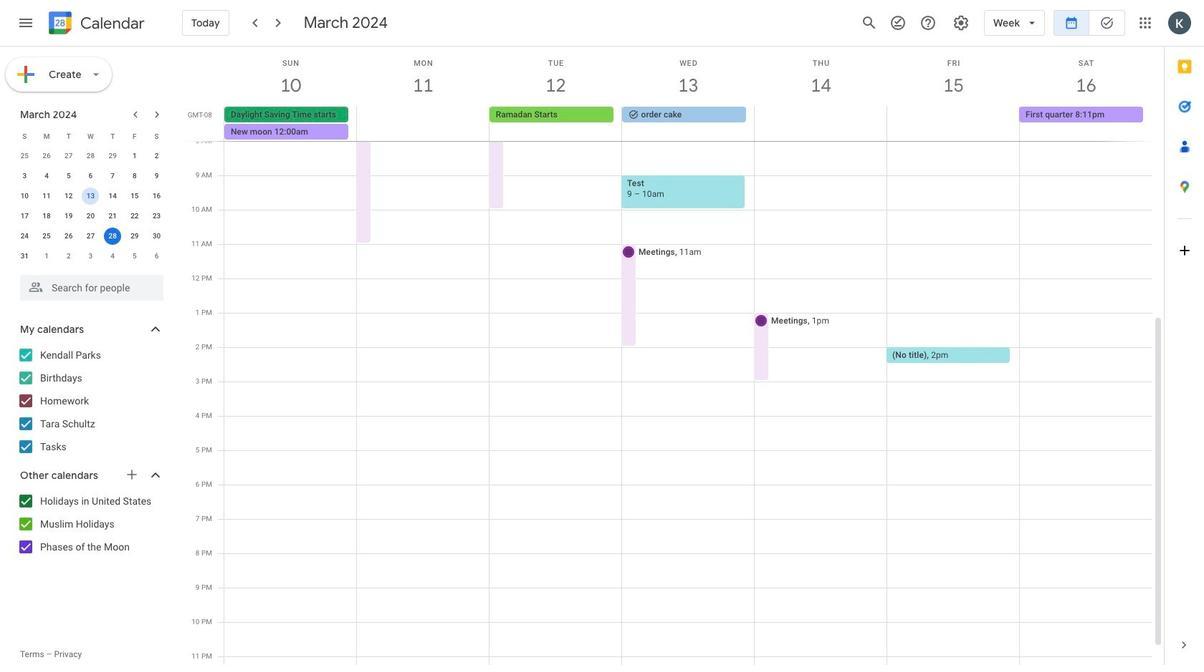 Task type: vqa. For each thing, say whether or not it's contained in the screenshot.
april 1 element
yes



Task type: locate. For each thing, give the bounding box(es) containing it.
april 5 element
[[126, 248, 143, 265]]

6 element
[[82, 168, 99, 185]]

heading
[[77, 15, 145, 32]]

2 element
[[148, 148, 165, 165]]

cell
[[224, 107, 357, 141], [357, 107, 489, 141], [754, 107, 887, 141], [887, 107, 1019, 141], [80, 186, 102, 206], [102, 227, 124, 247]]

None search field
[[0, 270, 178, 301]]

grid
[[184, 47, 1164, 666]]

1 element
[[126, 148, 143, 165]]

february 25 element
[[16, 148, 33, 165]]

11 element
[[38, 188, 55, 205]]

Search for people text field
[[29, 275, 155, 301]]

4 element
[[38, 168, 55, 185]]

tab list
[[1165, 47, 1204, 626]]

7 element
[[104, 168, 121, 185]]

13 element
[[82, 188, 99, 205]]

19 element
[[60, 208, 77, 225]]

9 element
[[148, 168, 165, 185]]

february 29 element
[[104, 148, 121, 165]]

17 element
[[16, 208, 33, 225]]

16 element
[[148, 188, 165, 205]]

8 element
[[126, 168, 143, 185]]

row
[[218, 107, 1164, 141], [14, 126, 168, 146], [14, 146, 168, 166], [14, 166, 168, 186], [14, 186, 168, 206], [14, 206, 168, 227], [14, 227, 168, 247], [14, 247, 168, 267]]

february 28 element
[[82, 148, 99, 165]]

3 element
[[16, 168, 33, 185]]

25 element
[[38, 228, 55, 245]]

27 element
[[82, 228, 99, 245]]

14 element
[[104, 188, 121, 205]]

heading inside calendar element
[[77, 15, 145, 32]]

5 element
[[60, 168, 77, 185]]

row group
[[14, 146, 168, 267]]

24 element
[[16, 228, 33, 245]]



Task type: describe. For each thing, give the bounding box(es) containing it.
23 element
[[148, 208, 165, 225]]

21 element
[[104, 208, 121, 225]]

april 3 element
[[82, 248, 99, 265]]

26 element
[[60, 228, 77, 245]]

main drawer image
[[17, 14, 34, 32]]

20 element
[[82, 208, 99, 225]]

february 27 element
[[60, 148, 77, 165]]

add other calendars image
[[125, 468, 139, 482]]

15 element
[[126, 188, 143, 205]]

march 2024 grid
[[14, 126, 168, 267]]

april 2 element
[[60, 248, 77, 265]]

29 element
[[126, 228, 143, 245]]

april 6 element
[[148, 248, 165, 265]]

calendar element
[[46, 9, 145, 40]]

10 element
[[16, 188, 33, 205]]

31 element
[[16, 248, 33, 265]]

18 element
[[38, 208, 55, 225]]

settings menu image
[[953, 14, 970, 32]]

april 1 element
[[38, 248, 55, 265]]

my calendars list
[[3, 344, 178, 459]]

22 element
[[126, 208, 143, 225]]

february 26 element
[[38, 148, 55, 165]]

april 4 element
[[104, 248, 121, 265]]

other calendars list
[[3, 490, 178, 559]]

30 element
[[148, 228, 165, 245]]

28, today element
[[104, 228, 121, 245]]

12 element
[[60, 188, 77, 205]]



